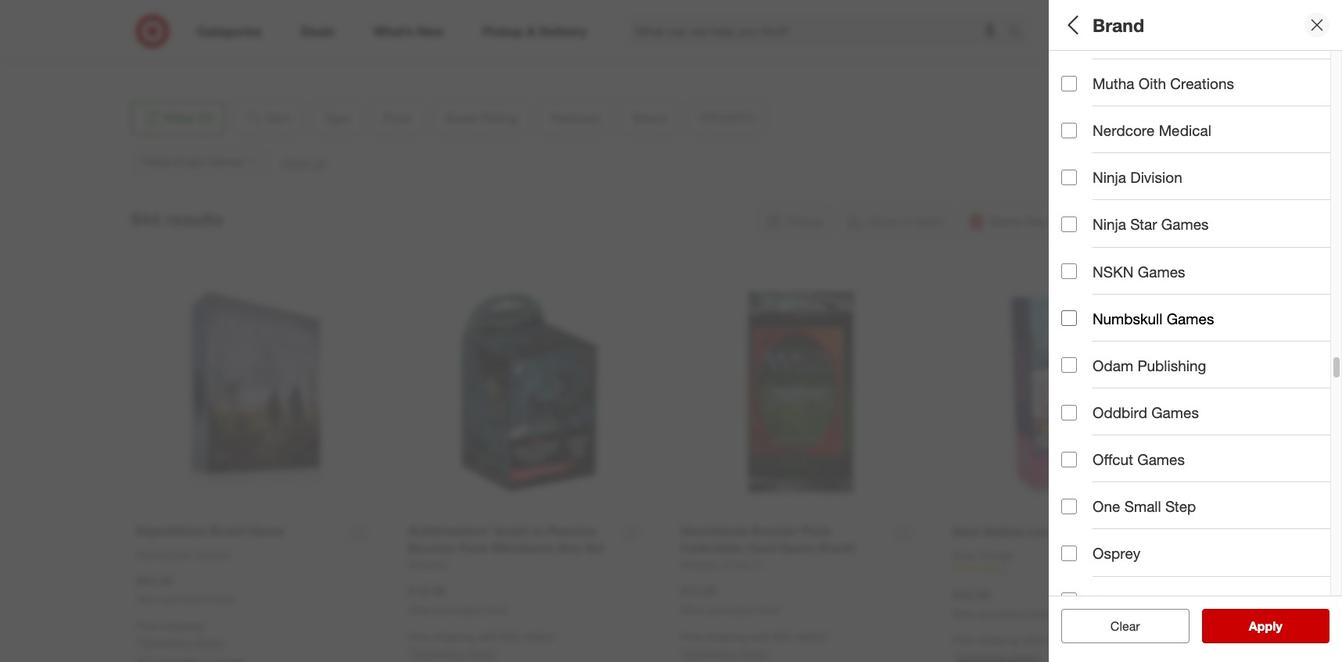 Task type: vqa. For each thing, say whether or not it's contained in the screenshot.
FREE
yes



Task type: describe. For each thing, give the bounding box(es) containing it.
1
[[1001, 564, 1006, 576]]

$35 for $20.99
[[1046, 634, 1063, 647]]

when for $84.95
[[136, 594, 160, 606]]

free shipping with $35 orders*
[[953, 634, 1102, 647]]

Odam Publishing checkbox
[[1061, 358, 1077, 373]]

$15.95 when purchased online
[[680, 584, 780, 616]]

orders* for $20.99
[[1066, 634, 1102, 647]]

orders* for $15.95
[[794, 630, 829, 644]]

of inside all filters dialog
[[1171, 393, 1184, 411]]

box
[[1163, 592, 1189, 610]]

$0
[[1061, 136, 1073, 150]]

brand for brand 0-hr art & technology; 25th century games; 2f-spiele; 2
[[1061, 280, 1104, 298]]

shipping for $20.99
[[977, 634, 1019, 647]]

free inside 'free shipping * * exclusions apply.'
[[136, 620, 158, 633]]

price $0  –  $15; $15  –  $25; $25  –  $50; $50  –  $100; $100  –  
[[1061, 116, 1342, 150]]

brand dialog
[[1049, 0, 1342, 662]]

* down $84.95
[[136, 636, 140, 649]]

Offcut Games checkbox
[[1061, 452, 1077, 467]]

when for $20.99
[[953, 608, 977, 620]]

shipping for $18.99
[[433, 630, 475, 644]]

online for $20.99
[[1027, 608, 1052, 620]]

exclusions apply. button for $18.99
[[412, 646, 497, 662]]

$20.99 when purchased online
[[953, 587, 1052, 620]]

hr
[[1072, 301, 1083, 314]]

offcut games
[[1093, 451, 1185, 469]]

2835 commerce park drive fitchburg , wi 53719 us
[[143, 13, 278, 58]]

$84.95 when purchased online
[[136, 573, 235, 606]]

star
[[1130, 215, 1157, 233]]

NSKN Games checkbox
[[1061, 264, 1077, 279]]

one
[[1093, 498, 1120, 516]]

,
[[188, 29, 191, 42]]

$25;
[[1152, 136, 1172, 150]]

clear button
[[1061, 609, 1189, 644]]

apply. inside 'free shipping * * exclusions apply.'
[[195, 636, 225, 649]]

games; inside brand 0-hr art & technology; 25th century games; 2f-spiele; 2
[[1243, 301, 1281, 314]]

nskn games
[[1093, 262, 1185, 280]]

rating
[[1107, 176, 1153, 194]]

out
[[1093, 592, 1117, 610]]

all filters dialog
[[1049, 0, 1342, 662]]

944
[[130, 208, 160, 230]]

ga
[[1332, 82, 1342, 95]]

all
[[1136, 619, 1148, 634]]

games for oddbird games
[[1151, 404, 1199, 422]]

division
[[1130, 168, 1182, 186]]

$20.99
[[953, 587, 990, 603]]

publishing
[[1138, 357, 1206, 374]]

search button
[[1001, 14, 1039, 52]]

clear for clear all
[[1103, 619, 1132, 634]]

exclusions for $18.99
[[412, 647, 464, 660]]

the
[[1138, 592, 1159, 610]]

us
[[143, 44, 158, 58]]

all
[[1061, 14, 1083, 36]]

$84.95
[[136, 573, 174, 589]]

art
[[1086, 301, 1101, 314]]

with for $20.99
[[1022, 634, 1042, 647]]

$15;
[[1092, 136, 1112, 150]]

ninja star games
[[1093, 215, 1209, 233]]

2
[[1337, 301, 1342, 314]]

1 link
[[953, 564, 1194, 577]]

brand for brand
[[1093, 14, 1144, 36]]

Numbskull Games checkbox
[[1061, 311, 1077, 326]]

all filters
[[1061, 14, 1136, 36]]

free shipping with $35 orders* * exclusions apply. for $18.99
[[408, 630, 557, 660]]

Osprey checkbox
[[1061, 546, 1077, 562]]

spiele;
[[1301, 301, 1334, 314]]

25th
[[1176, 301, 1198, 314]]

with for $15.95
[[750, 630, 770, 644]]

free shipping * * exclusions apply.
[[136, 620, 225, 649]]

odam publishing
[[1093, 357, 1206, 374]]

when for $15.95
[[680, 605, 705, 616]]

featured
[[1061, 226, 1124, 244]]

results for see results
[[1258, 619, 1299, 634]]

trading
[[1258, 82, 1293, 95]]

search
[[1001, 25, 1039, 40]]

offcut
[[1093, 451, 1133, 469]]

clear for clear
[[1110, 619, 1140, 634]]

cards;
[[1296, 82, 1329, 95]]

card
[[1135, 82, 1159, 95]]

guest rating button
[[1061, 160, 1342, 215]]

see results
[[1232, 619, 1299, 634]]

numbskull games
[[1093, 309, 1214, 327]]

osprey
[[1093, 545, 1141, 563]]

guest rating
[[1061, 176, 1153, 194]]

medical
[[1159, 121, 1211, 139]]

Include out of stock checkbox
[[1061, 395, 1077, 410]]

* down $15.95
[[680, 647, 684, 660]]

clear all button
[[1061, 609, 1189, 644]]

0 horizontal spatial exclusions apply. button
[[140, 635, 225, 651]]

Oddbird Games checkbox
[[1061, 405, 1077, 420]]

$18.99 when purchased online
[[408, 584, 508, 616]]

nskn
[[1093, 262, 1134, 280]]

2f-
[[1284, 301, 1301, 314]]

shipping inside 'free shipping * * exclusions apply.'
[[161, 620, 203, 633]]

$15.95
[[680, 584, 718, 599]]

stock
[[1188, 393, 1224, 411]]

$25
[[1175, 136, 1193, 150]]

nerdcore medical
[[1093, 121, 1211, 139]]

2835
[[143, 13, 167, 26]]

apply
[[1249, 619, 1282, 634]]

apply button
[[1202, 609, 1330, 644]]

purchased for $20.99
[[980, 608, 1024, 620]]

drive
[[253, 13, 278, 26]]

ninja division
[[1093, 168, 1182, 186]]

fitchburg
[[143, 29, 188, 42]]

$18.99
[[408, 584, 446, 599]]



Task type: locate. For each thing, give the bounding box(es) containing it.
*
[[203, 620, 206, 633], [136, 636, 140, 649], [408, 647, 412, 660], [680, 647, 684, 660]]

when inside $15.95 when purchased online
[[680, 605, 705, 616]]

with down $18.99 when purchased online
[[478, 630, 498, 644]]

online inside $84.95 when purchased online
[[210, 594, 235, 606]]

creations
[[1170, 74, 1234, 92]]

shipping down $20.99 when purchased online
[[977, 634, 1019, 647]]

0 horizontal spatial orders*
[[522, 630, 557, 644]]

results for 944 results
[[165, 208, 223, 230]]

purchased for $15.95
[[707, 605, 752, 616]]

2 free shipping with $35 orders* * exclusions apply. from the left
[[680, 630, 829, 660]]

out
[[1145, 393, 1167, 411]]

shipping down $15.95 when purchased online
[[705, 630, 747, 644]]

free shipping with $35 orders* * exclusions apply. down $18.99 when purchased online
[[408, 630, 557, 660]]

0-
[[1061, 301, 1072, 314]]

odam
[[1093, 357, 1133, 374]]

oith
[[1139, 74, 1166, 92]]

0 horizontal spatial games;
[[1094, 82, 1132, 95]]

exclusions apply. button down $84.95 when purchased online
[[140, 635, 225, 651]]

0 horizontal spatial with
[[478, 630, 498, 644]]

with down $20.99 when purchased online
[[1022, 634, 1042, 647]]

of
[[1171, 393, 1184, 411], [1121, 592, 1134, 610]]

2 horizontal spatial games;
[[1243, 301, 1281, 314]]

1 horizontal spatial with
[[750, 630, 770, 644]]

exclusions apply. button for $15.95
[[684, 646, 769, 662]]

exclusions apply. button down $15.95 when purchased online
[[684, 646, 769, 662]]

$35 down $15.95 when purchased online
[[773, 630, 791, 644]]

$35 down out of the box checkbox
[[1046, 634, 1063, 647]]

One Small Step checkbox
[[1061, 499, 1077, 514]]

1 horizontal spatial results
[[1258, 619, 1299, 634]]

free
[[136, 620, 158, 633], [408, 630, 430, 644], [680, 630, 702, 644], [953, 634, 974, 647]]

of right the out
[[1171, 393, 1184, 411]]

fpo/apo
[[1061, 341, 1129, 359]]

online for $15.95
[[755, 605, 780, 616]]

fpo/apo button
[[1061, 325, 1342, 379]]

clear all
[[1103, 619, 1148, 634]]

oddbird games
[[1093, 404, 1199, 422]]

results right see
[[1258, 619, 1299, 634]]

out of the box
[[1093, 592, 1189, 610]]

1 vertical spatial results
[[1258, 619, 1299, 634]]

orders*
[[522, 630, 557, 644], [794, 630, 829, 644], [1066, 634, 1102, 647]]

purchased for $18.99
[[435, 605, 480, 616]]

0 vertical spatial results
[[165, 208, 223, 230]]

Ninja Star Games checkbox
[[1061, 217, 1077, 232]]

Out of the Box checkbox
[[1061, 593, 1077, 609]]

online for $18.99
[[482, 605, 508, 616]]

ninja for ninja division
[[1093, 168, 1126, 186]]

results right 944
[[165, 208, 223, 230]]

1 vertical spatial brand
[[1061, 280, 1104, 298]]

free shipping with $35 orders* * exclusions apply. down $15.95 when purchased online
[[680, 630, 829, 660]]

games; left card
[[1094, 82, 1132, 95]]

games for offcut games
[[1137, 451, 1185, 469]]

1 horizontal spatial orders*
[[794, 630, 829, 644]]

2 horizontal spatial exclusions apply. button
[[684, 646, 769, 662]]

brand up hr
[[1061, 280, 1104, 298]]

0 horizontal spatial $35
[[501, 630, 519, 644]]

clear down out of the box at the bottom of the page
[[1110, 619, 1140, 634]]

purchased for $84.95
[[163, 594, 208, 606]]

featured button
[[1061, 215, 1342, 270]]

2 horizontal spatial $35
[[1046, 634, 1063, 647]]

$35 for $15.95
[[773, 630, 791, 644]]

&
[[1104, 301, 1111, 314]]

online inside $20.99 when purchased online
[[1027, 608, 1052, 620]]

2 horizontal spatial orders*
[[1066, 634, 1102, 647]]

exclusions apply. button
[[140, 635, 225, 651], [412, 646, 497, 662], [684, 646, 769, 662]]

when down $20.99
[[953, 608, 977, 620]]

clear inside clear all 'button'
[[1103, 619, 1132, 634]]

brand right 'all'
[[1093, 14, 1144, 36]]

with
[[478, 630, 498, 644], [750, 630, 770, 644], [1022, 634, 1042, 647]]

purchased inside $18.99 when purchased online
[[435, 605, 480, 616]]

include out of stock
[[1093, 393, 1224, 411]]

Mutha Oith Creations checkbox
[[1061, 75, 1077, 91]]

purchased down $20.99
[[980, 608, 1024, 620]]

brand 0-hr art & technology; 25th century games; 2f-spiele; 2
[[1061, 280, 1342, 314]]

exclusions inside 'free shipping * * exclusions apply.'
[[140, 636, 192, 649]]

* down $18.99
[[408, 647, 412, 660]]

see
[[1232, 619, 1255, 634]]

$35 down $18.99 when purchased online
[[501, 630, 519, 644]]

clear inside clear button
[[1110, 619, 1140, 634]]

* down $84.95 when purchased online
[[203, 620, 206, 633]]

What can we help you find? suggestions appear below search field
[[625, 14, 1012, 48]]

purchased inside $84.95 when purchased online
[[163, 594, 208, 606]]

$35
[[501, 630, 519, 644], [773, 630, 791, 644], [1046, 634, 1063, 647]]

free shipping with $35 orders* * exclusions apply.
[[408, 630, 557, 660], [680, 630, 829, 660]]

0 vertical spatial brand
[[1093, 14, 1144, 36]]

$35 for $18.99
[[501, 630, 519, 644]]

orders* for $18.99
[[522, 630, 557, 644]]

century
[[1201, 301, 1240, 314]]

2 clear from the left
[[1110, 619, 1140, 634]]

brand inside dialog
[[1093, 14, 1144, 36]]

$15
[[1115, 136, 1133, 150]]

1 horizontal spatial apply.
[[467, 647, 497, 660]]

1 ninja from the top
[[1093, 168, 1126, 186]]

$50
[[1235, 136, 1253, 150]]

exclusions down $18.99 when purchased online
[[412, 647, 464, 660]]

games; right card
[[1162, 82, 1200, 95]]

purchased down $18.99
[[435, 605, 480, 616]]

0 horizontal spatial exclusions
[[140, 636, 192, 649]]

1 clear from the left
[[1103, 619, 1132, 634]]

free shipping with $35 orders* * exclusions apply. for $15.95
[[680, 630, 829, 660]]

shipping down $18.99 when purchased online
[[433, 630, 475, 644]]

step
[[1165, 498, 1196, 516]]

0 vertical spatial ninja
[[1093, 168, 1126, 186]]

1 horizontal spatial of
[[1171, 393, 1184, 411]]

type board games; card games; collectible trading cards; ga
[[1061, 61, 1342, 95]]

ninja for ninja star games
[[1093, 215, 1126, 233]]

shipping
[[161, 620, 203, 633], [433, 630, 475, 644], [705, 630, 747, 644], [977, 634, 1019, 647]]

online
[[210, 594, 235, 606], [482, 605, 508, 616], [755, 605, 780, 616], [1027, 608, 1052, 620]]

oddbird
[[1093, 404, 1147, 422]]

see results button
[[1202, 609, 1330, 644]]

when inside $20.99 when purchased online
[[953, 608, 977, 620]]

purchased inside $15.95 when purchased online
[[707, 605, 752, 616]]

0 horizontal spatial apply.
[[195, 636, 225, 649]]

commerce
[[170, 13, 225, 26]]

2 horizontal spatial with
[[1022, 634, 1042, 647]]

price
[[1061, 116, 1098, 134]]

purchased down $15.95
[[707, 605, 752, 616]]

purchased
[[163, 594, 208, 606], [435, 605, 480, 616], [707, 605, 752, 616], [980, 608, 1024, 620]]

free down $15.95
[[680, 630, 702, 644]]

Nerdcore Medical checkbox
[[1061, 123, 1077, 138]]

free for $20.99
[[953, 634, 974, 647]]

944 results
[[130, 208, 223, 230]]

exclusions down $15.95 when purchased online
[[684, 647, 737, 660]]

free for $18.99
[[408, 630, 430, 644]]

brand
[[1093, 14, 1144, 36], [1061, 280, 1104, 298]]

1 horizontal spatial exclusions apply. button
[[412, 646, 497, 662]]

of left the
[[1121, 592, 1134, 610]]

games for numbskull games
[[1167, 309, 1214, 327]]

1 vertical spatial ninja
[[1093, 215, 1126, 233]]

shipping down $84.95 when purchased online
[[161, 620, 203, 633]]

$100;
[[1272, 136, 1298, 150]]

free down $18.99
[[408, 630, 430, 644]]

one small step
[[1093, 498, 1196, 516]]

nerdcore
[[1093, 121, 1155, 139]]

results inside see results button
[[1258, 619, 1299, 634]]

brand inside brand 0-hr art & technology; 25th century games; 2f-spiele; 2
[[1061, 280, 1104, 298]]

1 free shipping with $35 orders* * exclusions apply. from the left
[[408, 630, 557, 660]]

purchased up 'free shipping * * exclusions apply.'
[[163, 594, 208, 606]]

apply. for $15.95
[[740, 647, 769, 660]]

Ninja Division checkbox
[[1061, 170, 1077, 185]]

when inside $18.99 when purchased online
[[408, 605, 433, 616]]

online inside $18.99 when purchased online
[[482, 605, 508, 616]]

online for $84.95
[[210, 594, 235, 606]]

free down $84.95
[[136, 620, 158, 633]]

games for nskn games
[[1138, 262, 1185, 280]]

$50;
[[1212, 136, 1232, 150]]

games
[[1161, 215, 1209, 233], [1138, 262, 1185, 280], [1167, 309, 1214, 327], [1151, 404, 1199, 422], [1137, 451, 1185, 469]]

include
[[1093, 393, 1141, 411]]

when down $84.95
[[136, 594, 160, 606]]

exclusions apply. button down $18.99 when purchased online
[[412, 646, 497, 662]]

0 horizontal spatial free shipping with $35 orders* * exclusions apply.
[[408, 630, 557, 660]]

2 horizontal spatial exclusions
[[684, 647, 737, 660]]

clear left all
[[1103, 619, 1132, 634]]

0 vertical spatial of
[[1171, 393, 1184, 411]]

$100
[[1301, 136, 1325, 150]]

when inside $84.95 when purchased online
[[136, 594, 160, 606]]

ninja down $15; at the right top of the page
[[1093, 168, 1126, 186]]

apply. down $84.95 when purchased online
[[195, 636, 225, 649]]

with down $15.95 when purchased online
[[750, 630, 770, 644]]

type
[[1061, 61, 1094, 79]]

when for $18.99
[[408, 605, 433, 616]]

online inside $15.95 when purchased online
[[755, 605, 780, 616]]

numbskull
[[1093, 309, 1163, 327]]

when down $18.99
[[408, 605, 433, 616]]

apply. down $15.95 when purchased online
[[740, 647, 769, 660]]

53719
[[210, 29, 241, 42]]

games; left 2f-
[[1243, 301, 1281, 314]]

small
[[1124, 498, 1161, 516]]

ninja left star on the top right of the page
[[1093, 215, 1126, 233]]

collectible
[[1203, 82, 1255, 95]]

when down $15.95
[[680, 605, 705, 616]]

exclusions down $84.95 when purchased online
[[140, 636, 192, 649]]

exclusions
[[140, 636, 192, 649], [412, 647, 464, 660], [684, 647, 737, 660]]

2 horizontal spatial apply.
[[740, 647, 769, 660]]

clear
[[1103, 619, 1132, 634], [1110, 619, 1140, 634]]

0 horizontal spatial results
[[165, 208, 223, 230]]

mutha oith creations
[[1093, 74, 1234, 92]]

when
[[136, 594, 160, 606], [408, 605, 433, 616], [680, 605, 705, 616], [953, 608, 977, 620]]

free for $15.95
[[680, 630, 702, 644]]

apply. for $18.99
[[467, 647, 497, 660]]

technology;
[[1114, 301, 1173, 314]]

apply. down $18.99 when purchased online
[[467, 647, 497, 660]]

ninja
[[1093, 168, 1126, 186], [1093, 215, 1126, 233]]

exclusions for $15.95
[[684, 647, 737, 660]]

1 vertical spatial of
[[1121, 592, 1134, 610]]

purchased inside $20.99 when purchased online
[[980, 608, 1024, 620]]

2 ninja from the top
[[1093, 215, 1126, 233]]

mutha
[[1093, 74, 1134, 92]]

with for $18.99
[[478, 630, 498, 644]]

filters
[[1088, 14, 1136, 36]]

shipping for $15.95
[[705, 630, 747, 644]]

free down $20.99
[[953, 634, 974, 647]]

0 horizontal spatial of
[[1121, 592, 1134, 610]]

park
[[228, 13, 250, 26]]

1 horizontal spatial exclusions
[[412, 647, 464, 660]]

of inside the "brand" dialog
[[1121, 592, 1134, 610]]

1 horizontal spatial free shipping with $35 orders* * exclusions apply.
[[680, 630, 829, 660]]

1 horizontal spatial games;
[[1162, 82, 1200, 95]]

1 horizontal spatial $35
[[773, 630, 791, 644]]



